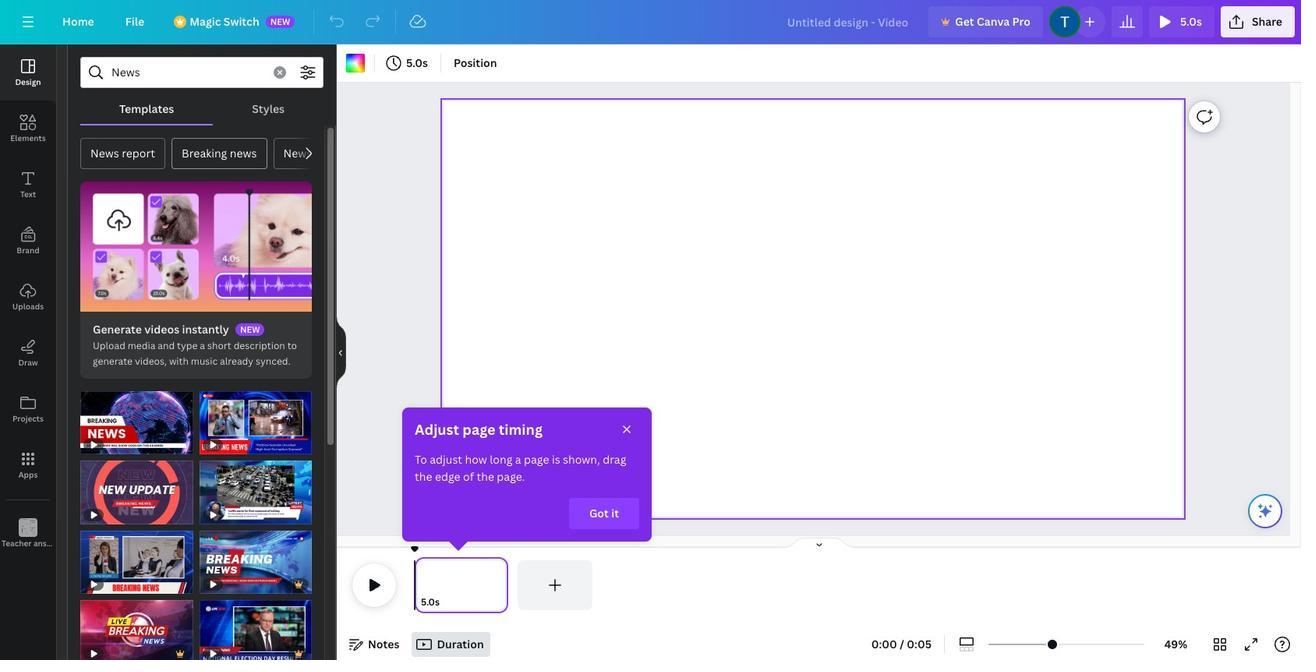 Task type: locate. For each thing, give the bounding box(es) containing it.
description
[[234, 339, 285, 353]]

0 vertical spatial 5.0s button
[[1150, 6, 1215, 37]]

newspaper
[[284, 146, 343, 161]]

1 vertical spatial new
[[240, 324, 260, 336]]

and
[[158, 339, 175, 353]]

1 vertical spatial 5.0s button
[[381, 51, 434, 76]]

page inside to adjust how long a page is shown, drag the edge of the page.
[[524, 452, 550, 467]]

breaking
[[182, 146, 227, 161]]

blue modern breaking news video group
[[80, 522, 193, 594]]

brand button
[[0, 213, 56, 269]]

already
[[220, 355, 254, 368]]

page left is
[[524, 452, 550, 467]]

upload
[[93, 339, 126, 353]]

Search Video templates search field
[[112, 58, 264, 87]]

elements button
[[0, 101, 56, 157]]

Page title text field
[[447, 595, 453, 611]]

the right of
[[477, 470, 495, 484]]

blue professional latest news animated video group
[[199, 452, 312, 525]]

page up how
[[463, 420, 496, 439]]

a
[[200, 339, 205, 353], [515, 452, 522, 467]]

new
[[270, 16, 290, 27], [240, 324, 260, 336]]

5.0s button left share dropdown button
[[1150, 6, 1215, 37]]

share
[[1253, 14, 1283, 29]]

0 horizontal spatial a
[[200, 339, 205, 353]]

uploads button
[[0, 269, 56, 325]]

5.0s
[[1181, 14, 1203, 29], [406, 55, 428, 70], [421, 596, 440, 609]]

a right long
[[515, 452, 522, 467]]

edge
[[435, 470, 461, 484]]

to
[[288, 339, 297, 353]]

5.0s button inside main menu bar
[[1150, 6, 1215, 37]]

5.0s left page title text field
[[421, 596, 440, 609]]

trimming, start edge slider
[[415, 561, 429, 611]]

0 vertical spatial a
[[200, 339, 205, 353]]

1 horizontal spatial a
[[515, 452, 522, 467]]

magic
[[190, 14, 221, 29]]

0 horizontal spatial new
[[240, 324, 260, 336]]

teacher answer keys
[[2, 538, 79, 549]]

media
[[128, 339, 155, 353]]

uploads
[[12, 301, 44, 312]]

the down to
[[415, 470, 433, 484]]

1 horizontal spatial page
[[524, 452, 550, 467]]

generate videos instantly
[[93, 322, 229, 337]]

a right "type"
[[200, 339, 205, 353]]

apps
[[18, 470, 38, 481]]

teacher
[[2, 538, 32, 549]]

adjust
[[415, 420, 460, 439]]

the
[[415, 470, 433, 484], [477, 470, 495, 484]]

5.0s button left page title text field
[[421, 595, 440, 611]]

it
[[612, 506, 619, 521]]

page
[[463, 420, 496, 439], [524, 452, 550, 467]]

design
[[15, 76, 41, 87]]

instantly
[[182, 322, 229, 337]]

get canva pro
[[956, 14, 1031, 29]]

a for page
[[515, 452, 522, 467]]

5.0s left position
[[406, 55, 428, 70]]

0 vertical spatial page
[[463, 420, 496, 439]]

0 horizontal spatial the
[[415, 470, 433, 484]]

5.0s inside main menu bar
[[1181, 14, 1203, 29]]

videos
[[145, 322, 180, 337]]

draw
[[18, 357, 38, 368]]

brand
[[17, 245, 40, 256]]

templates button
[[80, 94, 213, 124]]

how
[[465, 452, 487, 467]]

5.0s left share dropdown button
[[1181, 14, 1203, 29]]

answer
[[33, 538, 61, 549]]

keys
[[62, 538, 79, 549]]

0 vertical spatial new
[[270, 16, 290, 27]]

canva assistant image
[[1257, 502, 1275, 521]]

a for short
[[200, 339, 205, 353]]

drag
[[603, 452, 627, 467]]

1 horizontal spatial the
[[477, 470, 495, 484]]

text
[[20, 189, 36, 200]]

0:00
[[872, 637, 898, 652]]

1 vertical spatial page
[[524, 452, 550, 467]]

type
[[177, 339, 198, 353]]

0 vertical spatial 5.0s
[[1181, 14, 1203, 29]]

purple orange minimalist modern professional news youtube intro group
[[80, 452, 193, 525]]

templates
[[119, 101, 174, 116]]

5.0s button right the #ffffff icon
[[381, 51, 434, 76]]

2 the from the left
[[477, 470, 495, 484]]

position
[[454, 55, 497, 70]]

styles
[[252, 101, 285, 116]]

synced.
[[256, 355, 291, 368]]

short
[[207, 339, 231, 353]]

new inside main menu bar
[[270, 16, 290, 27]]

1 vertical spatial a
[[515, 452, 522, 467]]

generate
[[93, 355, 133, 368]]

a inside 'upload media and type a short description to generate videos, with music already synced.'
[[200, 339, 205, 353]]

apps button
[[0, 438, 56, 494]]

notes
[[368, 637, 400, 652]]

a inside to adjust how long a page is shown, drag the edge of the page.
[[515, 452, 522, 467]]

1 horizontal spatial new
[[270, 16, 290, 27]]

shown,
[[563, 452, 600, 467]]

report
[[122, 146, 155, 161]]

new up description
[[240, 324, 260, 336]]

new right switch
[[270, 16, 290, 27]]

5.0s button
[[1150, 6, 1215, 37], [381, 51, 434, 76], [421, 595, 440, 611]]

newspaper button
[[273, 138, 353, 169]]

red and white animated breaking news youtube intro group
[[80, 382, 193, 455]]

draw button
[[0, 325, 56, 381]]

with
[[169, 355, 189, 368]]

got it
[[590, 506, 619, 521]]



Task type: vqa. For each thing, say whether or not it's contained in the screenshot.
Canva, on the right of the page
no



Task type: describe. For each thing, give the bounding box(es) containing it.
news report button
[[80, 138, 165, 169]]

Design title text field
[[775, 6, 923, 37]]

home link
[[50, 6, 107, 37]]

blue and red simple newsroom breaking news video background group
[[199, 382, 312, 455]]

blue and red modern national news company introduction video group
[[199, 591, 312, 661]]

49%
[[1165, 637, 1188, 652]]

trimming, end edge slider
[[495, 561, 509, 611]]

position button
[[448, 51, 504, 76]]

videos,
[[135, 355, 167, 368]]

switch
[[224, 14, 260, 29]]

news
[[230, 146, 257, 161]]

duration button
[[412, 633, 490, 658]]

elements
[[10, 133, 46, 144]]

adjust page timing
[[415, 420, 543, 439]]

get
[[956, 14, 975, 29]]

text button
[[0, 157, 56, 213]]

long
[[490, 452, 513, 467]]

page.
[[497, 470, 525, 484]]

/
[[900, 637, 905, 652]]

side panel tab list
[[0, 44, 79, 562]]

duration
[[437, 637, 484, 652]]

2 vertical spatial 5.0s
[[421, 596, 440, 609]]

hide pages image
[[782, 537, 857, 550]]

breaking news
[[182, 146, 257, 161]]

styles button
[[213, 94, 324, 124]]

music
[[191, 355, 218, 368]]

to
[[415, 452, 427, 467]]

to adjust how long a page is shown, drag the edge of the page.
[[415, 452, 627, 484]]

0:05
[[907, 637, 932, 652]]

file button
[[113, 6, 157, 37]]

got
[[590, 506, 609, 521]]

notes button
[[343, 633, 406, 658]]

generate
[[93, 322, 142, 337]]

magic switch
[[190, 14, 260, 29]]

0:00 / 0:05
[[872, 637, 932, 652]]

timing
[[499, 420, 543, 439]]

1 vertical spatial 5.0s
[[406, 55, 428, 70]]

of
[[463, 470, 474, 484]]

red and blue modern breaking news video background group
[[199, 522, 312, 594]]

magic video example usage image
[[80, 182, 312, 312]]

design button
[[0, 44, 56, 101]]

get canva pro button
[[929, 6, 1044, 37]]

upload media and type a short description to generate videos, with music already synced.
[[93, 339, 297, 368]]

0 horizontal spatial page
[[463, 420, 496, 439]]

;
[[27, 540, 29, 550]]

share button
[[1221, 6, 1296, 37]]

hide image
[[336, 315, 346, 390]]

red and blue  modern minimalist breaking news youtube intro group
[[80, 591, 193, 661]]

home
[[62, 14, 94, 29]]

projects button
[[0, 381, 56, 438]]

is
[[552, 452, 561, 467]]

projects
[[12, 413, 44, 424]]

pro
[[1013, 14, 1031, 29]]

adjust
[[430, 452, 463, 467]]

1 the from the left
[[415, 470, 433, 484]]

2 vertical spatial 5.0s button
[[421, 595, 440, 611]]

#ffffff image
[[346, 54, 365, 73]]

got it button
[[569, 498, 640, 530]]

news report
[[90, 146, 155, 161]]

main menu bar
[[0, 0, 1302, 44]]

file
[[125, 14, 144, 29]]

49% button
[[1151, 633, 1202, 658]]

breaking news button
[[172, 138, 267, 169]]

news
[[90, 146, 119, 161]]

canva
[[977, 14, 1010, 29]]



